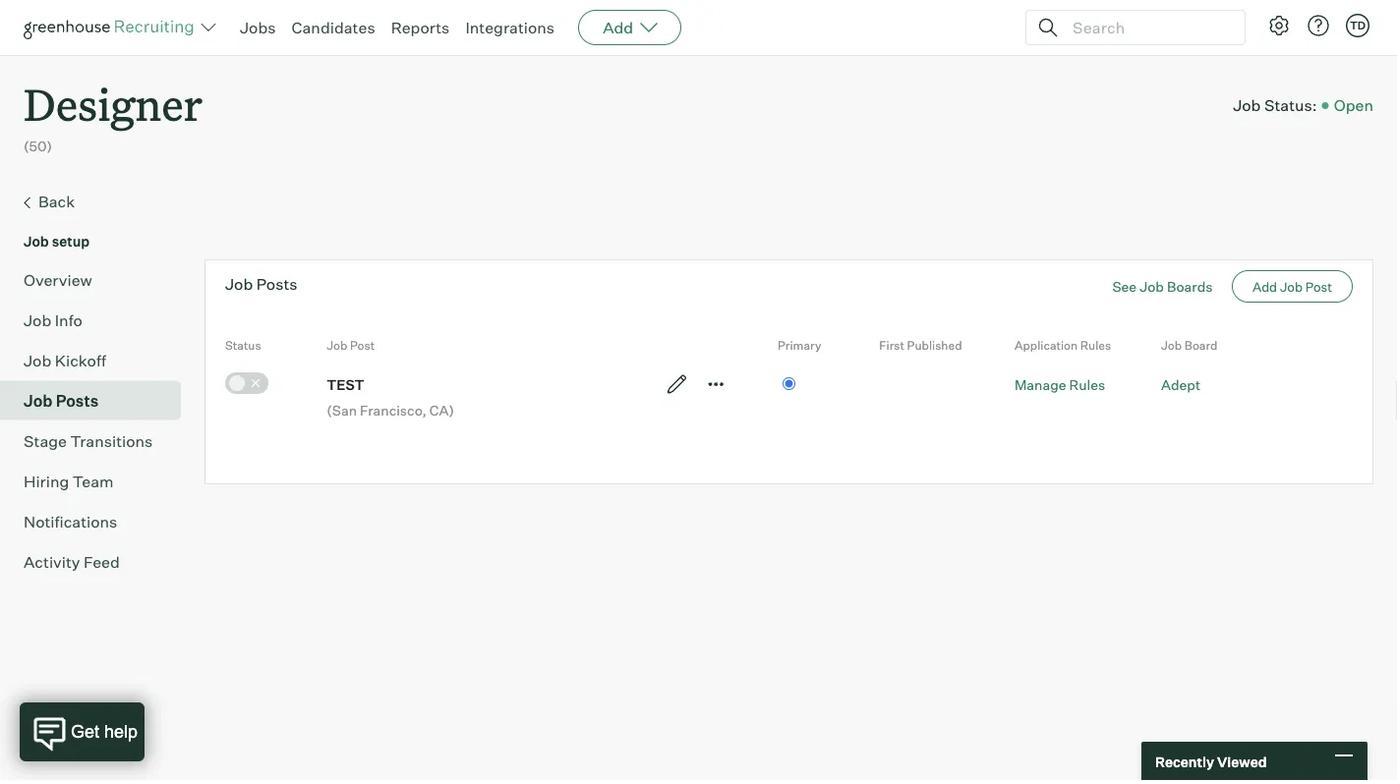 Task type: locate. For each thing, give the bounding box(es) containing it.
feed
[[84, 552, 120, 572]]

rules right manage
[[1069, 377, 1105, 394]]

1 horizontal spatial job posts
[[225, 275, 298, 294]]

overview link
[[24, 268, 173, 292]]

Search text field
[[1068, 13, 1227, 42]]

notifications link
[[24, 510, 173, 534]]

0 vertical spatial rules
[[1080, 338, 1111, 353]]

None radio
[[783, 378, 796, 391]]

add
[[603, 18, 633, 37], [1253, 279, 1277, 295]]

1 vertical spatial rules
[[1069, 377, 1105, 394]]

integrations link
[[465, 18, 555, 37]]

1 horizontal spatial add
[[1253, 279, 1277, 295]]

td button
[[1342, 10, 1374, 41]]

1 vertical spatial posts
[[56, 391, 99, 411]]

1 vertical spatial add
[[1253, 279, 1277, 295]]

0 vertical spatial add
[[603, 18, 633, 37]]

job
[[1233, 95, 1261, 115], [24, 233, 49, 250], [225, 275, 253, 294], [1140, 278, 1164, 295], [1280, 279, 1303, 295], [24, 310, 51, 330], [327, 338, 348, 353], [1161, 338, 1182, 353], [24, 351, 51, 370], [24, 391, 53, 411]]

rules
[[1080, 338, 1111, 353], [1069, 377, 1105, 394]]

0 vertical spatial post
[[1306, 279, 1332, 295]]

rules right application
[[1080, 338, 1111, 353]]

(50)
[[24, 138, 52, 155]]

job posts
[[225, 275, 298, 294], [24, 391, 99, 411]]

francisco,
[[360, 402, 427, 420]]

adept link
[[1161, 377, 1201, 394]]

designer link
[[24, 55, 203, 137]]

posts up the status
[[256, 275, 298, 294]]

job kickoff
[[24, 351, 106, 370]]

0 horizontal spatial job posts
[[24, 391, 99, 411]]

posts
[[256, 275, 298, 294], [56, 391, 99, 411]]

job info link
[[24, 308, 173, 332]]

manage
[[1015, 377, 1066, 394]]

recently viewed
[[1155, 753, 1267, 771]]

stage
[[24, 431, 67, 451]]

0 vertical spatial posts
[[256, 275, 298, 294]]

test
[[327, 377, 364, 394]]

job inside job kickoff link
[[24, 351, 51, 370]]

0 horizontal spatial add
[[603, 18, 633, 37]]

posts down kickoff
[[56, 391, 99, 411]]

None checkbox
[[225, 373, 268, 394]]

job posts up the status
[[225, 275, 298, 294]]

reports link
[[391, 18, 450, 37]]

activity feed link
[[24, 550, 173, 574]]

ca)
[[430, 402, 454, 420]]

hiring team
[[24, 472, 114, 491]]

0 vertical spatial job posts
[[225, 275, 298, 294]]

add inside popup button
[[603, 18, 633, 37]]

td button
[[1346, 14, 1370, 37]]

reports
[[391, 18, 450, 37]]

board
[[1185, 338, 1218, 353]]

(san
[[327, 402, 357, 420]]

0 horizontal spatial post
[[350, 338, 375, 353]]

job inside job posts link
[[24, 391, 53, 411]]

job inside add job post link
[[1280, 279, 1303, 295]]

application rules
[[1015, 338, 1111, 353]]

stage transitions link
[[24, 429, 173, 453]]

td
[[1350, 19, 1366, 32]]

0 horizontal spatial posts
[[56, 391, 99, 411]]

manage rules
[[1015, 377, 1105, 394]]

add for add job post
[[1253, 279, 1277, 295]]

job posts down 'job kickoff'
[[24, 391, 99, 411]]

transitions
[[70, 431, 153, 451]]

job posts link
[[24, 389, 173, 413]]

overview
[[24, 270, 92, 290]]

integrations
[[465, 18, 555, 37]]

first
[[879, 338, 905, 353]]

adept
[[1161, 377, 1201, 394]]

kickoff
[[55, 351, 106, 370]]

first published
[[879, 338, 962, 353]]

post
[[1306, 279, 1332, 295], [350, 338, 375, 353]]

status
[[225, 338, 261, 353]]



Task type: vqa. For each thing, say whether or not it's contained in the screenshot.
Name related to Name (A to Z)
no



Task type: describe. For each thing, give the bounding box(es) containing it.
status:
[[1264, 95, 1317, 115]]

boards
[[1167, 278, 1213, 295]]

configure image
[[1267, 14, 1291, 37]]

primary
[[778, 338, 822, 353]]

notifications
[[24, 512, 117, 532]]

test (san francisco, ca)
[[327, 377, 454, 420]]

job board
[[1161, 338, 1218, 353]]

job post
[[327, 338, 375, 353]]

team
[[73, 472, 114, 491]]

job status:
[[1233, 95, 1317, 115]]

published
[[907, 338, 962, 353]]

add job post
[[1253, 279, 1332, 295]]

hiring
[[24, 472, 69, 491]]

1 horizontal spatial post
[[1306, 279, 1332, 295]]

job kickoff link
[[24, 349, 173, 372]]

designer (50)
[[24, 75, 203, 155]]

1 vertical spatial post
[[350, 338, 375, 353]]

manage rules link
[[1015, 377, 1105, 394]]

add job post link
[[1232, 271, 1353, 303]]

candidates link
[[292, 18, 375, 37]]

greenhouse recruiting image
[[24, 16, 201, 39]]

designer
[[24, 75, 203, 133]]

jobs link
[[240, 18, 276, 37]]

stage transitions
[[24, 431, 153, 451]]

see job boards
[[1113, 278, 1213, 295]]

see job boards link
[[1113, 278, 1213, 295]]

application
[[1015, 338, 1078, 353]]

add button
[[578, 10, 682, 45]]

job info
[[24, 310, 83, 330]]

job setup
[[24, 233, 90, 250]]

activity feed
[[24, 552, 120, 572]]

job inside job info link
[[24, 310, 51, 330]]

jobs
[[240, 18, 276, 37]]

1 vertical spatial job posts
[[24, 391, 99, 411]]

setup
[[52, 233, 90, 250]]

1 horizontal spatial posts
[[256, 275, 298, 294]]

recently
[[1155, 753, 1214, 771]]

add for add
[[603, 18, 633, 37]]

activity
[[24, 552, 80, 572]]

rules for manage rules
[[1069, 377, 1105, 394]]

viewed
[[1217, 753, 1267, 771]]

see
[[1113, 278, 1137, 295]]

hiring team link
[[24, 470, 173, 493]]

rules for application rules
[[1080, 338, 1111, 353]]

open
[[1334, 95, 1374, 115]]

back
[[38, 191, 75, 211]]

back link
[[24, 189, 173, 215]]

candidates
[[292, 18, 375, 37]]

info
[[55, 310, 83, 330]]



